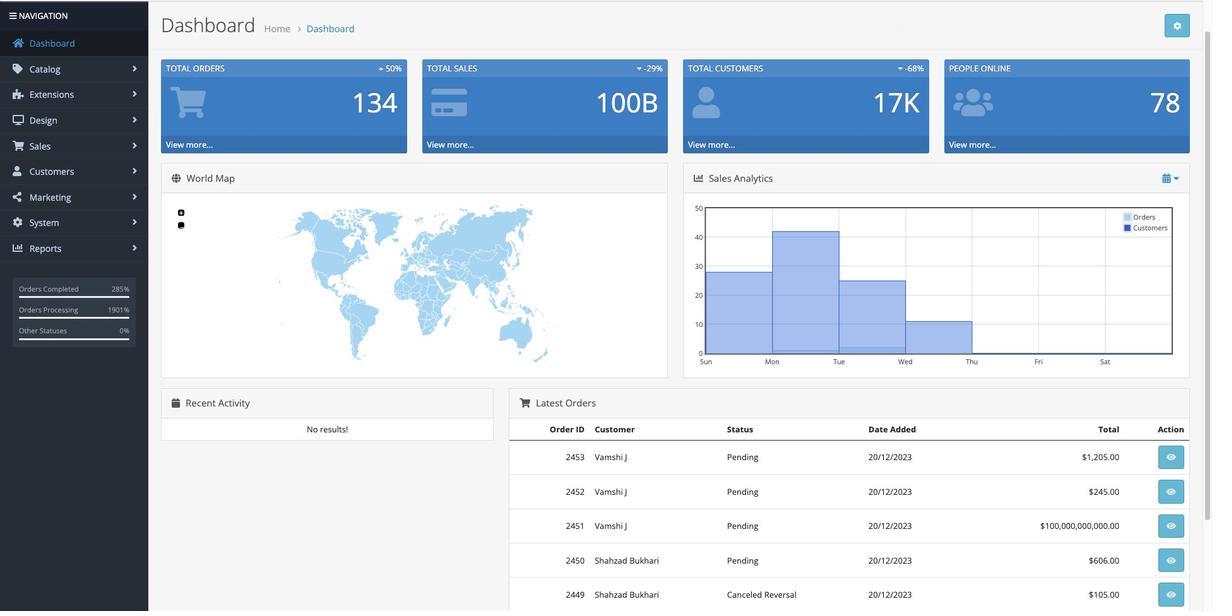 Task type: locate. For each thing, give the bounding box(es) containing it.
3 j from the top
[[625, 520, 627, 532]]

0 horizontal spatial dashboard
[[27, 37, 75, 49]]

thu
[[966, 357, 978, 366]]

caret down image right calendar alt icon
[[1174, 173, 1180, 183]]

vamshi right 2451
[[595, 520, 623, 532]]

pending for 2452
[[727, 486, 758, 497]]

vamshi j right 2452
[[595, 486, 627, 497]]

vamshi for 2452
[[595, 486, 623, 497]]

1 vertical spatial vamshi
[[595, 486, 623, 497]]

4 20/12/2023 from the top
[[869, 555, 912, 566]]

1 vertical spatial sales
[[27, 140, 51, 152]]

vamshi j for 2453
[[595, 452, 627, 463]]

−
[[180, 222, 185, 233]]

view more... link
[[166, 139, 213, 150], [427, 139, 474, 150], [688, 139, 735, 150], [949, 139, 996, 150]]

10
[[695, 319, 703, 329]]

design link
[[0, 108, 148, 133]]

caret down image left 29%
[[637, 64, 642, 73]]

latest
[[536, 397, 563, 409]]

0 vertical spatial shahzad bukhari
[[595, 555, 659, 566]]

bukhari for 2449
[[630, 589, 659, 600]]

2 vamshi j from the top
[[595, 486, 627, 497]]

4 view more... link from the left
[[949, 139, 996, 150]]

shahzad bukhari for 2449
[[595, 589, 659, 600]]

2 vamshi from the top
[[595, 486, 623, 497]]

orders processing
[[19, 305, 78, 314]]

1 vertical spatial j
[[625, 486, 627, 497]]

status
[[727, 423, 753, 435]]

vamshi right 2452
[[595, 486, 623, 497]]

dashboard up total orders
[[161, 12, 256, 38]]

customers
[[715, 63, 763, 74], [27, 166, 74, 178], [1134, 223, 1168, 232]]

j for 2451
[[625, 520, 627, 532]]

more... for 100b
[[447, 139, 474, 150]]

3 vamshi from the top
[[595, 520, 623, 532]]

4 view more... from the left
[[949, 139, 996, 150]]

home image
[[13, 38, 24, 48]]

orders completed
[[19, 284, 79, 293]]

1 horizontal spatial sales
[[454, 63, 477, 74]]

calendar image
[[172, 399, 180, 408]]

1 horizontal spatial -
[[905, 63, 908, 74]]

1 vertical spatial caret down image
[[1174, 173, 1180, 183]]

dashboard link
[[307, 22, 355, 35], [0, 31, 148, 56]]

marketing link
[[0, 185, 148, 210]]

pending for 2451
[[727, 520, 758, 532]]

$105.00
[[1089, 589, 1120, 600]]

system link
[[0, 210, 148, 235]]

caret up image
[[378, 64, 384, 73]]

2 pending from the top
[[727, 486, 758, 497]]

3 20/12/2023 from the top
[[869, 520, 912, 532]]

4 more... from the left
[[969, 139, 996, 150]]

extensions link
[[0, 82, 148, 107]]

not
[[971, 21, 984, 32]]

$606.00
[[1089, 555, 1120, 566]]

1 view image from the top
[[1167, 454, 1176, 462]]

3 view more... link from the left
[[688, 139, 735, 150]]

20/12/2023
[[869, 452, 912, 463], [869, 486, 912, 497], [869, 520, 912, 532], [869, 555, 912, 566], [869, 589, 912, 600]]

1 view more... link from the left
[[166, 139, 213, 150]]

map
[[216, 172, 235, 184]]

1 vertical spatial customers
[[27, 166, 74, 178]]

sales inside sales link
[[27, 140, 51, 152]]

20/12/2023 for $1,205.00
[[869, 452, 912, 463]]

3 view more... from the left
[[688, 139, 735, 150]]

2 vertical spatial vamshi
[[595, 520, 623, 532]]

20/12/2023 for $245.00
[[869, 486, 912, 497]]

1 vertical spatial vamshi j
[[595, 486, 627, 497]]

orders for orders
[[1134, 212, 1156, 222]]

shopping cart image
[[13, 141, 24, 151]]

sales for sales analytics
[[709, 172, 732, 184]]

2 vertical spatial sales
[[709, 172, 732, 184]]

1 20/12/2023 from the top
[[869, 452, 912, 463]]

chart bar image
[[694, 173, 703, 183]]

1 vertical spatial shahzad bukhari
[[595, 589, 659, 600]]

40
[[695, 232, 703, 242]]

view more... for 134
[[166, 139, 213, 150]]

view more... link for 78
[[949, 139, 996, 150]]

marketing
[[27, 191, 71, 203]]

2 view image from the top
[[1167, 488, 1176, 496]]

view more...
[[166, 139, 213, 150], [427, 139, 474, 150], [688, 139, 735, 150], [949, 139, 996, 150]]

view for 17k
[[688, 139, 706, 150]]

customers inside 'customers' link
[[27, 166, 74, 178]]

vamshi for 2451
[[595, 520, 623, 532]]

share alt image
[[13, 192, 24, 202]]

1 view more... from the left
[[166, 139, 213, 150]]

latest orders
[[534, 397, 596, 409]]

vamshi down customer
[[595, 452, 623, 463]]

permission
[[1006, 21, 1049, 32]]

bukhari
[[630, 555, 659, 566], [630, 589, 659, 600]]

sales
[[454, 63, 477, 74], [27, 140, 51, 152], [709, 172, 732, 184]]

0 vertical spatial j
[[625, 452, 627, 463]]

desktop image
[[13, 115, 24, 125]]

vamshi j
[[595, 452, 627, 463], [595, 486, 627, 497], [595, 520, 627, 532]]

shahzad right 2450
[[595, 555, 628, 566]]

view more... for 100b
[[427, 139, 474, 150]]

0 horizontal spatial sales
[[27, 140, 51, 152]]

1 shahzad from the top
[[595, 555, 628, 566]]

2 vertical spatial customers
[[1134, 223, 1168, 232]]

home
[[264, 22, 291, 35]]

0 vertical spatial shahzad
[[595, 555, 628, 566]]

shahzad bukhari right 2450
[[595, 555, 659, 566]]

j down customer
[[625, 452, 627, 463]]

0 horizontal spatial -
[[644, 63, 647, 74]]

2 bukhari from the top
[[630, 589, 659, 600]]

2 shahzad from the top
[[595, 589, 628, 600]]

view image
[[1167, 454, 1176, 462], [1167, 488, 1176, 496], [1167, 522, 1176, 531], [1167, 557, 1176, 565]]

orders for orders processing
[[19, 305, 41, 314]]

- right caret down icon
[[905, 63, 908, 74]]

4 view from the left
[[949, 139, 967, 150]]

3 pending from the top
[[727, 520, 758, 532]]

shahzad bukhari right the 2449 on the bottom of page
[[595, 589, 659, 600]]

1 j from the top
[[625, 452, 627, 463]]

1 pending from the top
[[727, 452, 758, 463]]

20/12/2023 for $105.00
[[869, 589, 912, 600]]

2 view more... link from the left
[[427, 139, 474, 150]]

1 horizontal spatial caret down image
[[1174, 173, 1180, 183]]

2 more... from the left
[[447, 139, 474, 150]]

globe image
[[172, 173, 181, 183]]

- for 17k
[[905, 63, 908, 74]]

shahzad bukhari
[[595, 555, 659, 566], [595, 589, 659, 600]]

1 more... from the left
[[186, 139, 213, 150]]

shahzad for 2449
[[595, 589, 628, 600]]

j right 2452
[[625, 486, 627, 497]]

1 vertical spatial bukhari
[[630, 589, 659, 600]]

1 horizontal spatial dashboard
[[161, 12, 256, 38]]

dashboard right home
[[307, 22, 355, 35]]

1 shahzad bukhari from the top
[[595, 555, 659, 566]]

dashboard link up catalog link
[[0, 31, 148, 56]]

2 horizontal spatial sales
[[709, 172, 732, 184]]

view image
[[1167, 591, 1176, 599]]

completed
[[43, 284, 79, 293]]

- up the 100b in the top of the page
[[644, 63, 647, 74]]

date added
[[869, 423, 916, 435]]

caret down image
[[637, 64, 642, 73], [1174, 173, 1180, 183]]

134
[[352, 84, 397, 120]]

vamshi j down customer
[[595, 452, 627, 463]]

recent
[[186, 397, 216, 409]]

1 vamshi j from the top
[[595, 452, 627, 463]]

1 - from the left
[[644, 63, 647, 74]]

user image
[[13, 166, 24, 176]]

developer
[[1089, 21, 1128, 32]]

3 view from the left
[[688, 139, 706, 150]]

shahzad right the 2449 on the bottom of page
[[595, 589, 628, 600]]

5 20/12/2023 from the top
[[869, 589, 912, 600]]

view image for $1,205.00
[[1167, 454, 1176, 462]]

1 bukhari from the top
[[630, 555, 659, 566]]

0 horizontal spatial dashboard link
[[0, 31, 148, 56]]

2 view more... from the left
[[427, 139, 474, 150]]

sales link
[[0, 134, 148, 159]]

activity
[[218, 397, 250, 409]]

2 j from the top
[[625, 486, 627, 497]]

1 vamshi from the top
[[595, 452, 623, 463]]

1 vertical spatial shahzad
[[595, 589, 628, 600]]

3 vamshi j from the top
[[595, 520, 627, 532]]

-
[[644, 63, 647, 74], [905, 63, 908, 74]]

0%
[[120, 326, 129, 335]]

do
[[959, 21, 968, 32]]

j right 2451
[[625, 520, 627, 532]]

2 shahzad bukhari from the top
[[595, 589, 659, 600]]

analytics
[[734, 172, 773, 184]]

0 horizontal spatial customers
[[27, 166, 74, 178]]

0 vertical spatial customers
[[715, 63, 763, 74]]

2452
[[566, 486, 585, 497]]

2 20/12/2023 from the top
[[869, 486, 912, 497]]

0 vertical spatial sales
[[454, 63, 477, 74]]

2 view from the left
[[427, 139, 445, 150]]

no
[[307, 423, 318, 435]]

sat
[[1101, 357, 1111, 366]]

1 view from the left
[[166, 139, 184, 150]]

1 horizontal spatial customers
[[715, 63, 763, 74]]

to
[[1051, 21, 1059, 32]]

warning:
[[905, 21, 940, 32]]

other statuses
[[19, 326, 67, 335]]

vamshi for 2453
[[595, 452, 623, 463]]

0 horizontal spatial caret down image
[[637, 64, 642, 73]]

vamshi j right 2451
[[595, 520, 627, 532]]

2 horizontal spatial dashboard
[[307, 22, 355, 35]]

0 vertical spatial caret down image
[[637, 64, 642, 73]]

0 vertical spatial vamshi
[[595, 452, 623, 463]]

4 pending from the top
[[727, 555, 758, 566]]

pending for 2453
[[727, 452, 758, 463]]

3 view image from the top
[[1167, 522, 1176, 531]]

2 - from the left
[[905, 63, 908, 74]]

calendar alt image
[[1163, 173, 1171, 183]]

total orders
[[166, 63, 225, 74]]

dashboard up the catalog on the left top of page
[[27, 37, 75, 49]]

2 vertical spatial j
[[625, 520, 627, 532]]

view for 100b
[[427, 139, 445, 150]]

design
[[27, 114, 58, 126]]

catalog link
[[0, 57, 148, 82]]

navigation
[[17, 10, 68, 21]]

4 view image from the top
[[1167, 557, 1176, 565]]

3 more... from the left
[[708, 139, 735, 150]]

vamshi j for 2452
[[595, 486, 627, 497]]

0 vertical spatial vamshi j
[[595, 452, 627, 463]]

world
[[187, 172, 213, 184]]

total for 100b
[[427, 63, 452, 74]]

online
[[981, 63, 1011, 74]]

dashboard
[[161, 12, 256, 38], [307, 22, 355, 35], [27, 37, 75, 49]]

dashboard link right home
[[307, 22, 355, 35]]

total
[[166, 63, 191, 74], [427, 63, 452, 74], [688, 63, 713, 74], [1099, 423, 1120, 435]]

j for 2452
[[625, 486, 627, 497]]

20
[[695, 290, 703, 300]]

system
[[27, 217, 59, 229]]

no results!
[[307, 423, 348, 435]]

j
[[625, 452, 627, 463], [625, 486, 627, 497], [625, 520, 627, 532]]

j for 2453
[[625, 452, 627, 463]]

vamshi
[[595, 452, 623, 463], [595, 486, 623, 497], [595, 520, 623, 532]]

world map
[[184, 172, 235, 184]]

pending for 2450
[[727, 555, 758, 566]]

2 vertical spatial vamshi j
[[595, 520, 627, 532]]

0 vertical spatial bukhari
[[630, 555, 659, 566]]

reports link
[[0, 236, 148, 261]]



Task type: vqa. For each thing, say whether or not it's contained in the screenshot.
Sort Order
no



Task type: describe. For each thing, give the bounding box(es) containing it.
extensions
[[27, 89, 74, 101]]

30
[[695, 261, 703, 271]]

id
[[576, 423, 585, 435]]

50%
[[384, 63, 402, 74]]

customer
[[595, 423, 635, 435]]

view image for $606.00
[[1167, 557, 1176, 565]]

78
[[1150, 84, 1181, 120]]

developer setting image
[[1174, 22, 1182, 30]]

more... for 78
[[969, 139, 996, 150]]

customers link
[[0, 159, 148, 184]]

- for 100b
[[644, 63, 647, 74]]

2 horizontal spatial customers
[[1134, 223, 1168, 232]]

+ −
[[179, 207, 185, 233]]

chart bar image
[[13, 243, 24, 253]]

total for 134
[[166, 63, 191, 74]]

mon
[[765, 357, 780, 366]]

2450
[[566, 555, 585, 566]]

tue
[[834, 357, 845, 366]]

wed
[[899, 357, 913, 366]]

0
[[699, 349, 703, 358]]

exclamation circle image
[[895, 23, 903, 31]]

more... for 17k
[[708, 139, 735, 150]]

1 horizontal spatial dashboard link
[[307, 22, 355, 35]]

other
[[19, 326, 38, 335]]

warning: you do not have permission to modify developer settings!
[[903, 21, 1162, 32]]

order id
[[550, 423, 585, 435]]

100b
[[596, 84, 659, 120]]

sales analytics
[[707, 172, 773, 184]]

20/12/2023 for $100,000,000,000.00
[[869, 520, 912, 532]]

sun
[[700, 357, 712, 366]]

view for 134
[[166, 139, 184, 150]]

action
[[1158, 423, 1185, 435]]

bars image
[[9, 12, 17, 20]]

people
[[949, 63, 979, 74]]

total customers
[[688, 63, 763, 74]]

2449
[[566, 589, 585, 600]]

processing
[[43, 305, 78, 314]]

results!
[[320, 423, 348, 435]]

68%
[[908, 63, 924, 74]]

$100,000,000,000.00
[[1041, 520, 1120, 532]]

$245.00
[[1089, 486, 1120, 497]]

2453
[[566, 452, 585, 463]]

recent activity
[[183, 397, 250, 409]]

285%
[[112, 284, 129, 293]]

canceled
[[727, 589, 762, 600]]

20/12/2023 for $606.00
[[869, 555, 912, 566]]

view image for $245.00
[[1167, 488, 1176, 496]]

canceled reversal
[[727, 589, 797, 600]]

fri
[[1035, 357, 1043, 366]]

shopping cart image
[[520, 399, 531, 408]]

date
[[869, 423, 888, 435]]

modify
[[1061, 21, 1087, 32]]

50
[[695, 203, 703, 213]]

total sales
[[427, 63, 477, 74]]

cog image
[[13, 217, 24, 228]]

vamshi j for 2451
[[595, 520, 627, 532]]

order
[[550, 423, 574, 435]]

sales for sales
[[27, 140, 51, 152]]

shahzad for 2450
[[595, 555, 628, 566]]

-29%
[[642, 63, 663, 74]]

bukhari for 2450
[[630, 555, 659, 566]]

settings!
[[1130, 21, 1162, 32]]

reversal
[[764, 589, 797, 600]]

+
[[179, 207, 184, 218]]

view more... link for 100b
[[427, 139, 474, 150]]

orders for orders completed
[[19, 284, 41, 293]]

view image for $100,000,000,000.00
[[1167, 522, 1176, 531]]

-68%
[[903, 63, 924, 74]]

statuses
[[40, 326, 67, 335]]

catalog
[[27, 63, 60, 75]]

tag image
[[13, 64, 24, 74]]

shahzad bukhari for 2450
[[595, 555, 659, 566]]

more... for 134
[[186, 139, 213, 150]]

people online
[[949, 63, 1011, 74]]

1901%
[[108, 305, 129, 314]]

you
[[942, 21, 956, 32]]

puzzle piece image
[[13, 89, 24, 99]]

have
[[986, 21, 1004, 32]]

total for 17k
[[688, 63, 713, 74]]

reports
[[27, 242, 62, 254]]

view more... for 78
[[949, 139, 996, 150]]

added
[[890, 423, 916, 435]]

17k
[[873, 84, 920, 120]]

$1,205.00
[[1082, 452, 1120, 463]]

caret down image
[[898, 64, 903, 73]]

2451
[[566, 520, 585, 532]]

view more... for 17k
[[688, 139, 735, 150]]

view for 78
[[949, 139, 967, 150]]

home link
[[264, 22, 291, 35]]

29%
[[647, 63, 663, 74]]

view more... link for 17k
[[688, 139, 735, 150]]

view more... link for 134
[[166, 139, 213, 150]]



